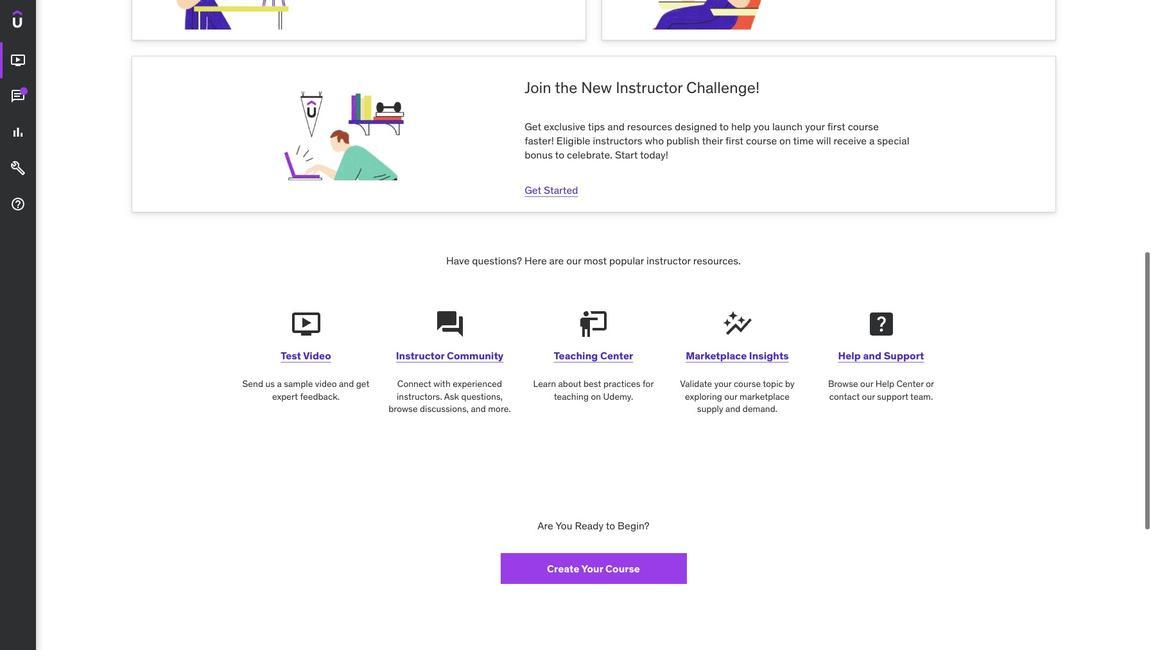 Task type: describe. For each thing, give the bounding box(es) containing it.
get exclusive tips and resources designed to help you launch your first course faster! eligible instructors who publish their first course on time will receive a special bonus to celebrate. start today!
[[525, 120, 910, 161]]

ready
[[575, 520, 604, 532]]

resources.
[[694, 254, 741, 267]]

about
[[558, 378, 582, 390]]

today!
[[640, 149, 669, 161]]

your inside get exclusive tips and resources designed to help you launch your first course faster! eligible instructors who publish their first course on time will receive a special bonus to celebrate. start today!
[[806, 120, 825, 133]]

connect
[[397, 378, 432, 390]]

validate
[[680, 378, 713, 390]]

exclusive
[[544, 120, 586, 133]]

your
[[582, 562, 603, 575]]

expert
[[272, 391, 298, 403]]

2 medium image from the top
[[10, 125, 26, 140]]

questions,
[[461, 391, 503, 403]]

on inside learn about best practices for teaching on udemy.
[[591, 391, 601, 403]]

practices
[[604, 378, 641, 390]]

teaching
[[554, 349, 598, 362]]

teaching
[[554, 391, 589, 403]]

0 horizontal spatial to
[[555, 149, 565, 161]]

send
[[242, 378, 263, 390]]

0 vertical spatial course
[[848, 120, 879, 133]]

their
[[702, 134, 723, 147]]

support
[[884, 349, 925, 362]]

will
[[817, 134, 832, 147]]

the
[[555, 78, 578, 98]]

1 horizontal spatial first
[[828, 120, 846, 133]]

challenge!
[[687, 78, 760, 98]]

test
[[281, 349, 301, 362]]

new
[[581, 78, 612, 98]]

browse our help center or contact our support team.
[[829, 378, 935, 403]]

time
[[794, 134, 814, 147]]

ask
[[444, 391, 459, 403]]

team.
[[911, 391, 933, 403]]

and inside 'validate your course topic by exploring our marketplace supply and demand.'
[[726, 404, 741, 415]]

support
[[878, 391, 909, 403]]

instructors
[[593, 134, 643, 147]]

browse
[[829, 378, 859, 390]]

udemy image
[[13, 10, 71, 32]]

video
[[303, 349, 331, 362]]

get
[[356, 378, 370, 390]]

exploring
[[685, 391, 723, 403]]

2 horizontal spatial to
[[720, 120, 729, 133]]

send us a sample video and get expert feedback.
[[242, 378, 370, 403]]

0 horizontal spatial first
[[726, 134, 744, 147]]

teaching center
[[554, 349, 634, 362]]

special
[[878, 134, 910, 147]]

more.
[[488, 404, 511, 415]]

are you ready to begin?
[[538, 520, 650, 532]]

get started link
[[525, 184, 578, 196]]

receive
[[834, 134, 867, 147]]

0 horizontal spatial instructor
[[396, 349, 445, 362]]

community
[[447, 349, 504, 362]]

popular
[[610, 254, 644, 267]]

by
[[786, 378, 795, 390]]

most
[[584, 254, 607, 267]]

validate your course topic by exploring our marketplace supply and demand.
[[680, 378, 795, 415]]

0 horizontal spatial center
[[600, 349, 634, 362]]

instructor
[[647, 254, 691, 267]]

us
[[266, 378, 275, 390]]

launch
[[773, 120, 803, 133]]

you
[[556, 520, 573, 532]]

and inside connect with experienced instructors. ask questions, browse discussions, and more.
[[471, 404, 486, 415]]

questions?
[[472, 254, 522, 267]]

started
[[544, 184, 578, 196]]

eligible
[[557, 134, 591, 147]]

center inside browse our help center or contact our support team.
[[897, 378, 924, 390]]

for
[[643, 378, 654, 390]]

video
[[315, 378, 337, 390]]

designed
[[675, 120, 717, 133]]

1 medium image from the top
[[10, 53, 26, 68]]

test video
[[281, 349, 331, 362]]

instructors.
[[397, 391, 442, 403]]

1 medium image from the top
[[10, 89, 26, 104]]

our inside 'validate your course topic by exploring our marketplace supply and demand.'
[[725, 391, 738, 403]]

learn about best practices for teaching on udemy.
[[533, 378, 654, 403]]

resources
[[627, 120, 673, 133]]

with
[[434, 378, 451, 390]]

tips
[[588, 120, 605, 133]]

have
[[446, 254, 470, 267]]

and inside get exclusive tips and resources designed to help you launch your first course faster! eligible instructors who publish their first course on time will receive a special bonus to celebrate. start today!
[[608, 120, 625, 133]]

learn
[[533, 378, 556, 390]]

and inside send us a sample video and get expert feedback.
[[339, 378, 354, 390]]

2 vertical spatial to
[[606, 520, 615, 532]]

here
[[525, 254, 547, 267]]

get for get started
[[525, 184, 542, 196]]

course inside 'validate your course topic by exploring our marketplace supply and demand.'
[[734, 378, 761, 390]]

a inside get exclusive tips and resources designed to help you launch your first course faster! eligible instructors who publish their first course on time will receive a special bonus to celebrate. start today!
[[870, 134, 875, 147]]

3 medium image from the top
[[10, 197, 26, 212]]

who
[[645, 134, 664, 147]]



Task type: locate. For each thing, give the bounding box(es) containing it.
get left started
[[525, 184, 542, 196]]

a right us
[[277, 378, 282, 390]]

to down eligible
[[555, 149, 565, 161]]

2 vertical spatial course
[[734, 378, 761, 390]]

medium image
[[10, 53, 26, 68], [10, 161, 26, 176]]

first down help
[[726, 134, 744, 147]]

1 vertical spatial first
[[726, 134, 744, 147]]

2 vertical spatial medium image
[[10, 197, 26, 212]]

0 vertical spatial to
[[720, 120, 729, 133]]

help
[[839, 349, 861, 362], [876, 378, 895, 390]]

1 vertical spatial to
[[555, 149, 565, 161]]

help up browse
[[839, 349, 861, 362]]

bonus
[[525, 149, 553, 161]]

course
[[848, 120, 879, 133], [746, 134, 777, 147], [734, 378, 761, 390]]

0 horizontal spatial your
[[715, 378, 732, 390]]

sample
[[284, 378, 313, 390]]

0 vertical spatial medium image
[[10, 89, 26, 104]]

get inside get exclusive tips and resources designed to help you launch your first course faster! eligible instructors who publish their first course on time will receive a special bonus to celebrate. start today!
[[525, 120, 542, 133]]

1 vertical spatial help
[[876, 378, 895, 390]]

join the new instructor challenge!
[[525, 78, 760, 98]]

udemy.
[[603, 391, 634, 403]]

a
[[870, 134, 875, 147], [277, 378, 282, 390]]

1 horizontal spatial center
[[897, 378, 924, 390]]

center up team.
[[897, 378, 924, 390]]

1 horizontal spatial a
[[870, 134, 875, 147]]

you
[[754, 120, 770, 133]]

and up instructors
[[608, 120, 625, 133]]

are
[[550, 254, 564, 267]]

1 vertical spatial on
[[591, 391, 601, 403]]

0 vertical spatial instructor
[[616, 78, 683, 98]]

instructor
[[616, 78, 683, 98], [396, 349, 445, 362]]

1 horizontal spatial to
[[606, 520, 615, 532]]

demand.
[[743, 404, 778, 415]]

to right ready
[[606, 520, 615, 532]]

help up support
[[876, 378, 895, 390]]

on down launch
[[780, 134, 791, 147]]

1 vertical spatial medium image
[[10, 125, 26, 140]]

0 vertical spatial medium image
[[10, 53, 26, 68]]

discussions,
[[420, 404, 469, 415]]

best
[[584, 378, 602, 390]]

our
[[567, 254, 582, 267], [861, 378, 874, 390], [725, 391, 738, 403], [862, 391, 875, 403]]

get started
[[525, 184, 578, 196]]

instructor community
[[396, 349, 504, 362]]

1 vertical spatial center
[[897, 378, 924, 390]]

0 horizontal spatial a
[[277, 378, 282, 390]]

connect with experienced instructors. ask questions, browse discussions, and more.
[[389, 378, 511, 415]]

topic
[[763, 378, 783, 390]]

1 horizontal spatial on
[[780, 134, 791, 147]]

or
[[926, 378, 935, 390]]

feedback.
[[300, 391, 340, 403]]

course down 'you'
[[746, 134, 777, 147]]

marketplace insights
[[686, 349, 789, 362]]

on down best
[[591, 391, 601, 403]]

our right 'are'
[[567, 254, 582, 267]]

course up marketplace
[[734, 378, 761, 390]]

instructor up resources
[[616, 78, 683, 98]]

our right "exploring"
[[725, 391, 738, 403]]

course
[[606, 562, 640, 575]]

create your course link
[[501, 554, 687, 585]]

browse
[[389, 404, 418, 415]]

on
[[780, 134, 791, 147], [591, 391, 601, 403]]

create your course
[[547, 562, 640, 575]]

to
[[720, 120, 729, 133], [555, 149, 565, 161], [606, 520, 615, 532]]

0 vertical spatial center
[[600, 349, 634, 362]]

0 vertical spatial on
[[780, 134, 791, 147]]

create
[[547, 562, 580, 575]]

1 vertical spatial course
[[746, 134, 777, 147]]

publish
[[667, 134, 700, 147]]

begin?
[[618, 520, 650, 532]]

1 vertical spatial a
[[277, 378, 282, 390]]

and down questions,
[[471, 404, 486, 415]]

1 horizontal spatial your
[[806, 120, 825, 133]]

your inside 'validate your course topic by exploring our marketplace supply and demand.'
[[715, 378, 732, 390]]

and
[[608, 120, 625, 133], [864, 349, 882, 362], [339, 378, 354, 390], [471, 404, 486, 415], [726, 404, 741, 415]]

and right supply
[[726, 404, 741, 415]]

and left support
[[864, 349, 882, 362]]

0 vertical spatial help
[[839, 349, 861, 362]]

0 horizontal spatial help
[[839, 349, 861, 362]]

your
[[806, 120, 825, 133], [715, 378, 732, 390]]

1 horizontal spatial instructor
[[616, 78, 683, 98]]

medium image
[[10, 89, 26, 104], [10, 125, 26, 140], [10, 197, 26, 212]]

1 horizontal spatial help
[[876, 378, 895, 390]]

are
[[538, 520, 554, 532]]

marketplace
[[686, 349, 747, 362]]

0 vertical spatial a
[[870, 134, 875, 147]]

first
[[828, 120, 846, 133], [726, 134, 744, 147]]

course up receive
[[848, 120, 879, 133]]

0 vertical spatial first
[[828, 120, 846, 133]]

get
[[525, 120, 542, 133], [525, 184, 542, 196]]

center up the practices
[[600, 349, 634, 362]]

contact
[[830, 391, 860, 403]]

insights
[[749, 349, 789, 362]]

have questions? here are our most popular instructor resources.
[[446, 254, 741, 267]]

help
[[732, 120, 751, 133]]

a left special
[[870, 134, 875, 147]]

celebrate.
[[567, 149, 613, 161]]

1 vertical spatial instructor
[[396, 349, 445, 362]]

help and support
[[839, 349, 925, 362]]

join
[[525, 78, 552, 98]]

help inside browse our help center or contact our support team.
[[876, 378, 895, 390]]

0 horizontal spatial on
[[591, 391, 601, 403]]

your up "exploring"
[[715, 378, 732, 390]]

get for get exclusive tips and resources designed to help you launch your first course faster! eligible instructors who publish their first course on time will receive a special bonus to celebrate. start today!
[[525, 120, 542, 133]]

marketplace
[[740, 391, 790, 403]]

to left help
[[720, 120, 729, 133]]

0 vertical spatial your
[[806, 120, 825, 133]]

0 vertical spatial get
[[525, 120, 542, 133]]

experienced
[[453, 378, 502, 390]]

1 vertical spatial medium image
[[10, 161, 26, 176]]

our right browse
[[861, 378, 874, 390]]

center
[[600, 349, 634, 362], [897, 378, 924, 390]]

first up will
[[828, 120, 846, 133]]

a inside send us a sample video and get expert feedback.
[[277, 378, 282, 390]]

2 get from the top
[[525, 184, 542, 196]]

on inside get exclusive tips and resources designed to help you launch your first course faster! eligible instructors who publish their first course on time will receive a special bonus to celebrate. start today!
[[780, 134, 791, 147]]

1 vertical spatial your
[[715, 378, 732, 390]]

1 get from the top
[[525, 120, 542, 133]]

supply
[[697, 404, 724, 415]]

2 medium image from the top
[[10, 161, 26, 176]]

and left get
[[339, 378, 354, 390]]

1 vertical spatial get
[[525, 184, 542, 196]]

your up will
[[806, 120, 825, 133]]

our right contact
[[862, 391, 875, 403]]

get up faster!
[[525, 120, 542, 133]]

start
[[615, 149, 638, 161]]

faster!
[[525, 134, 554, 147]]

instructor up connect
[[396, 349, 445, 362]]



Task type: vqa. For each thing, say whether or not it's contained in the screenshot.
price 'dropdown button'
no



